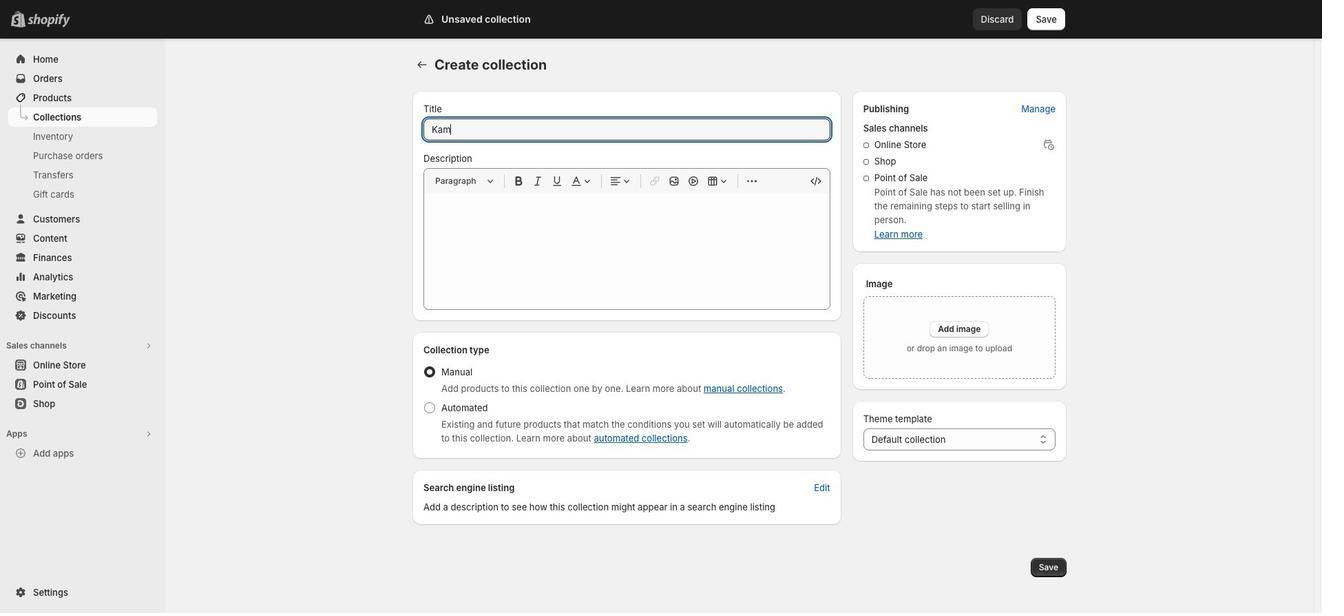 Task type: locate. For each thing, give the bounding box(es) containing it.
e.g. Summer collection, Under $100, Staff picks text field
[[424, 118, 831, 141]]

shopify image
[[30, 14, 73, 28]]



Task type: vqa. For each thing, say whether or not it's contained in the screenshot.
Shopify image
yes



